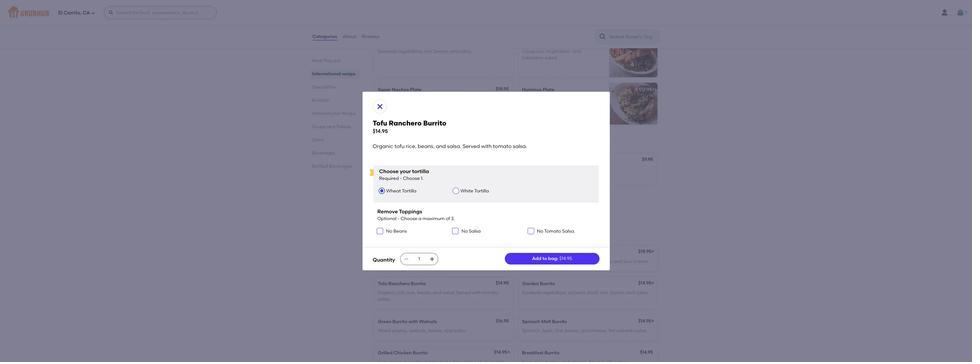 Task type: locate. For each thing, give the bounding box(es) containing it.
1 vertical spatial basil,
[[542, 328, 554, 334]]

+ for garden burrito
[[652, 280, 654, 286]]

1 horizontal spatial sour
[[448, 259, 457, 264]]

maximum
[[423, 216, 445, 221]]

svg image down optional
[[378, 229, 382, 233]]

burrito for tofu ranchero burrito $14.95
[[423, 119, 447, 127]]

0 vertical spatial garden
[[378, 40, 395, 45]]

grilled for grilled chicken burrito
[[378, 351, 393, 356]]

with inside falafel, hummus with tomatoes, cucumber, lettuce, and tahini sauce.
[[415, 167, 424, 172]]

tortilla for wheat tortilla
[[402, 188, 417, 194]]

hummus plate
[[522, 87, 554, 92]]

1 horizontal spatial -
[[400, 176, 402, 181]]

0 vertical spatial cream,
[[388, 103, 404, 108]]

$14.95 + for spinach, basil, rice, beans, and cheese. served with salsa.
[[638, 318, 654, 324]]

add to bag: $14.95
[[532, 256, 572, 261]]

cheese. for served with rice, beans, and cheese.
[[585, 167, 601, 172]]

wraps
[[342, 71, 356, 77]]

tomato inside the organic tofu rice, beans, and salsa. served with tomato salsa.
[[483, 290, 499, 296]]

international down most popular
[[312, 71, 341, 77]]

0 vertical spatial basil,
[[588, 290, 599, 296]]

0 vertical spatial sauteed
[[378, 49, 396, 54]]

beverages inside 'bottled beverages' tab
[[329, 164, 352, 169]]

falafel,
[[378, 167, 394, 172]]

bag:
[[548, 256, 558, 261]]

garden down reviews
[[378, 40, 395, 45]]

svg image
[[957, 9, 965, 16], [109, 10, 114, 15]]

tofu
[[395, 143, 405, 149], [397, 290, 406, 296]]

organic tofu rice, beans, and salsa. served with tomato salsa.
[[373, 143, 527, 149], [378, 290, 499, 302]]

cheese, left salsa,
[[582, 259, 599, 264]]

burritos up international wraps
[[312, 98, 329, 103]]

organic tofu rice, beans, and salsa. served with tomato salsa. up walnuts
[[378, 290, 499, 302]]

tofu for tofu ranchero burrito
[[378, 281, 387, 287]]

garden plate
[[378, 40, 407, 45]]

and
[[450, 49, 459, 54], [572, 49, 581, 54], [432, 103, 441, 108], [522, 103, 531, 108], [327, 124, 335, 129], [436, 143, 446, 149], [491, 167, 499, 172], [575, 167, 583, 172], [475, 259, 483, 264], [614, 259, 622, 264], [433, 290, 442, 296], [626, 290, 635, 296], [444, 328, 453, 334], [581, 328, 590, 334]]

wild
[[378, 250, 388, 255]]

Input item quantity number field
[[412, 253, 426, 265]]

vegetables, for and
[[546, 49, 571, 54]]

main navigation navigation
[[0, 0, 972, 25]]

super
[[378, 87, 391, 92]]

international inside international wraps tab
[[312, 71, 341, 77]]

2 $18.95 from the top
[[496, 249, 509, 255]]

greens,
[[392, 328, 408, 334]]

1 horizontal spatial burritos
[[373, 230, 399, 238]]

1 vertical spatial tofu
[[378, 281, 387, 287]]

1 vertical spatial -
[[398, 216, 400, 221]]

0 vertical spatial burritos
[[312, 98, 329, 103]]

and inside tab
[[327, 124, 335, 129]]

0 horizontal spatial basil,
[[542, 328, 554, 334]]

2 horizontal spatial sour
[[623, 259, 633, 264]]

ranchero
[[389, 119, 422, 127], [388, 281, 410, 287]]

pinto
[[436, 96, 447, 101]]

1 vertical spatial $14.95 +
[[638, 318, 654, 324]]

1 vertical spatial tomato
[[483, 290, 499, 296]]

sour for grass fed beef, rice, beans, cheese, salsa, and sour cream.
[[623, 259, 633, 264]]

Search Razan's Organic Kitchen search field
[[609, 34, 658, 40]]

2 no from the left
[[462, 229, 468, 234]]

organic down super
[[378, 96, 396, 101]]

beverages down beverages tab
[[329, 164, 352, 169]]

garden down grass
[[522, 281, 539, 287]]

basil, right the spinach,
[[588, 290, 599, 296]]

choose down toppings
[[401, 216, 418, 221]]

choose your tortilla required - choose 1.
[[379, 168, 429, 181]]

burrito right breakfast
[[545, 351, 560, 356]]

tomatoes,
[[425, 167, 447, 172]]

0 vertical spatial beverages
[[312, 150, 335, 156]]

tortilla
[[402, 188, 417, 194], [474, 188, 489, 194]]

garden for garden burrito
[[522, 281, 539, 287]]

ranchero down wild
[[388, 281, 410, 287]]

1 vertical spatial garden
[[522, 281, 539, 287]]

0 vertical spatial cheese.
[[585, 167, 601, 172]]

international for international wraps
[[312, 111, 340, 116]]

ca
[[83, 10, 90, 16]]

organic down the tofu ranchero burrito
[[378, 290, 396, 296]]

burrito for grilled chicken burrito
[[413, 351, 428, 356]]

el
[[58, 10, 62, 16]]

svg image
[[91, 11, 95, 15], [376, 103, 384, 110], [378, 229, 382, 233], [454, 229, 457, 233], [529, 229, 533, 233], [404, 257, 409, 262], [430, 257, 435, 262]]

1 horizontal spatial tortilla
[[474, 188, 489, 194]]

0 vertical spatial tofu
[[373, 119, 387, 127]]

svg image right wild
[[404, 257, 409, 262]]

salmon,
[[403, 259, 420, 264]]

international wraps tab
[[312, 110, 357, 117]]

remove toppings optional - choose a maximum of 3.
[[377, 209, 455, 221]]

no left salsa
[[462, 229, 468, 234]]

$18.95 for grilled wild salmon, rice, beans, sour cream, and salsa.
[[496, 249, 509, 255]]

svg image inside main navigation navigation
[[91, 11, 95, 15]]

$22.00
[[638, 40, 652, 45]]

1 vertical spatial tofu
[[397, 290, 406, 296]]

hummus, olive oil, parsley, sumac, and pita.
[[522, 96, 596, 108]]

specialties down tofu ranchero burrito $14.95
[[373, 138, 411, 146]]

2 horizontal spatial plate
[[543, 87, 554, 92]]

0 horizontal spatial no
[[386, 229, 392, 234]]

organic up the falafel,
[[373, 143, 393, 149]]

0 horizontal spatial cheese,
[[481, 96, 498, 101]]

burrito right chicken
[[413, 351, 428, 356]]

mixed
[[378, 328, 391, 334]]

0 vertical spatial cheese,
[[481, 96, 498, 101]]

2 vertical spatial choose
[[401, 216, 418, 221]]

no left beans
[[386, 229, 392, 234]]

1 vertical spatial sauteed
[[522, 290, 541, 296]]

- down 'your' at top left
[[400, 176, 402, 181]]

grilled left chicken
[[378, 351, 393, 356]]

1 vertical spatial specialties
[[373, 138, 411, 146]]

burrito inside tofu ranchero burrito $14.95
[[423, 119, 447, 127]]

1 vertical spatial ranchero
[[388, 281, 410, 287]]

0 vertical spatial international
[[312, 71, 341, 77]]

grilled up grass
[[522, 250, 537, 255]]

plate up sauteed vegetables, rice, beans, and salsa. on the left top of the page
[[396, 40, 407, 45]]

burritos
[[312, 98, 329, 103], [373, 230, 399, 238]]

specialties down international wraps
[[312, 84, 336, 90]]

sauteed vegetables, spinach, basil, rice, beans, and salsa.
[[522, 290, 649, 296]]

sauce.
[[391, 173, 406, 179]]

bottled
[[312, 164, 328, 169]]

1 horizontal spatial garden
[[522, 281, 539, 287]]

1 vertical spatial cheese,
[[582, 259, 599, 264]]

0 horizontal spatial garden
[[378, 40, 395, 45]]

grilled for grilled wild salmon, rice, beans, sour cream, and salsa.
[[378, 259, 392, 264]]

tomato
[[493, 143, 512, 149], [483, 290, 499, 296]]

$18.95 for organic corn chips, black, pinto beans, melted cheese, sour cream, guacamole, and salsa.
[[496, 86, 509, 92]]

tortilla for white tortilla
[[474, 188, 489, 194]]

tofu down tofu ranchero burrito $14.95
[[395, 143, 405, 149]]

0 horizontal spatial cream,
[[388, 103, 404, 108]]

sauteed for sauteed vegetables, rice, beans, and salsa.
[[378, 49, 396, 54]]

1 horizontal spatial sauteed
[[522, 290, 541, 296]]

ranchero inside tofu ranchero burrito $14.95
[[389, 119, 422, 127]]

sour
[[378, 103, 387, 108], [448, 259, 457, 264], [623, 259, 633, 264]]

svg image inside 3 "button"
[[957, 9, 965, 16]]

salad.
[[545, 55, 558, 61]]

spinach melt burrito
[[522, 319, 567, 325]]

1 international from the top
[[312, 71, 341, 77]]

no beans
[[386, 229, 407, 234]]

plate for hummus plate
[[543, 87, 554, 92]]

falafel, hummus with tomatoes, cucumber, lettuce, and tahini sauce. button
[[374, 153, 513, 186]]

1 horizontal spatial cream,
[[458, 259, 474, 264]]

parsley,
[[562, 96, 579, 101]]

tofu
[[373, 119, 387, 127], [378, 281, 387, 287]]

0 vertical spatial $18.95
[[496, 86, 509, 92]]

spinach
[[522, 319, 540, 325]]

1 vertical spatial cream,
[[458, 259, 474, 264]]

sauteed down 'garden burrito'
[[522, 290, 541, 296]]

burrito
[[423, 119, 447, 127], [407, 250, 422, 255], [549, 250, 564, 255], [411, 281, 426, 287], [540, 281, 555, 287], [393, 319, 408, 325], [552, 319, 567, 325], [413, 351, 428, 356], [545, 351, 560, 356]]

0 vertical spatial ranchero
[[389, 119, 422, 127]]

burrito for wild salmon burrito
[[407, 250, 422, 255]]

international inside international wraps tab
[[312, 111, 340, 116]]

organic inside the organic tofu rice, beans, and salsa. served with tomato salsa.
[[378, 290, 396, 296]]

vegetables, inside couscous, vegetables, and lebanese salad.
[[546, 49, 571, 54]]

+ for grilled beef burrito
[[652, 249, 654, 255]]

choose down 'your' at top left
[[403, 176, 420, 181]]

1 vertical spatial beverages
[[329, 164, 352, 169]]

burrito down salmon,
[[411, 281, 426, 287]]

and inside couscous, vegetables, and lebanese salad.
[[572, 49, 581, 54]]

sauteed down garden plate
[[378, 49, 396, 54]]

2 horizontal spatial no
[[537, 229, 543, 234]]

reviews button
[[362, 25, 380, 48]]

walnuts,
[[409, 328, 427, 334]]

sour inside organic corn chips, black, pinto beans, melted cheese, sour cream, guacamole, and salsa.
[[378, 103, 387, 108]]

cream,
[[388, 103, 404, 108], [458, 259, 474, 264]]

cream, down corn
[[388, 103, 404, 108]]

grass
[[522, 259, 535, 264]]

quantity
[[373, 257, 395, 263]]

2 tortilla from the left
[[474, 188, 489, 194]]

falafel, hummus with tomatoes, cucumber, lettuce, and tahini sauce.
[[378, 167, 499, 179]]

sauteed for sauteed vegetables, spinach, basil, rice, beans, and salsa.
[[522, 290, 541, 296]]

burrito down beef,
[[540, 281, 555, 287]]

2 vertical spatial grilled
[[378, 351, 393, 356]]

burrito down organic corn chips, black, pinto beans, melted cheese, sour cream, guacamole, and salsa.
[[423, 119, 447, 127]]

vegetables, up salad.
[[546, 49, 571, 54]]

breakfast
[[522, 351, 544, 356]]

burritos inside tab
[[312, 98, 329, 103]]

$22.00 +
[[638, 40, 655, 45]]

0 horizontal spatial svg image
[[109, 10, 114, 15]]

0 horizontal spatial specialties
[[312, 84, 336, 90]]

3.
[[451, 216, 455, 221]]

1 $18.95 from the top
[[496, 86, 509, 92]]

svg image right input item quantity number field
[[430, 257, 435, 262]]

vegetables, down 'garden burrito'
[[542, 290, 567, 296]]

burrito up salmon,
[[407, 250, 422, 255]]

tortilla right wheat
[[402, 188, 417, 194]]

black,
[[422, 96, 435, 101]]

$12.95 +
[[639, 87, 655, 92]]

0 horizontal spatial sauteed
[[378, 49, 396, 54]]

cheese,
[[481, 96, 498, 101], [582, 259, 599, 264]]

chips,
[[408, 96, 421, 101]]

your
[[400, 168, 411, 175]]

garden burrito
[[522, 281, 555, 287]]

tortilla right white on the bottom of the page
[[474, 188, 489, 194]]

choose up required
[[379, 168, 399, 175]]

with inside the organic tofu rice, beans, and salsa. served with tomato salsa.
[[472, 290, 481, 296]]

grilled down the "wild"
[[378, 259, 392, 264]]

garden for garden plate
[[378, 40, 395, 45]]

international for international wraps
[[312, 71, 341, 77]]

1 horizontal spatial basil,
[[588, 290, 599, 296]]

0 horizontal spatial burritos
[[312, 98, 329, 103]]

a
[[419, 216, 422, 221]]

couscous,
[[522, 49, 545, 54]]

salsa.
[[562, 229, 575, 234]]

1 horizontal spatial no
[[462, 229, 468, 234]]

1 no from the left
[[386, 229, 392, 234]]

$14.95 + for sauteed vegetables, spinach, basil, rice, beans, and salsa.
[[638, 280, 654, 286]]

quesadilla
[[378, 195, 402, 201]]

svg image left tomato
[[529, 229, 533, 233]]

of
[[446, 216, 450, 221]]

0 horizontal spatial tortilla
[[402, 188, 417, 194]]

served with rice, beans, and cheese.
[[522, 167, 601, 172]]

vegetables, for rice,
[[397, 49, 423, 54]]

- right optional
[[398, 216, 400, 221]]

1 vertical spatial international
[[312, 111, 340, 116]]

1 vertical spatial $18.95
[[496, 249, 509, 255]]

cheese, right melted
[[481, 96, 498, 101]]

cream, down the no salsa
[[458, 259, 474, 264]]

fed
[[536, 259, 543, 264]]

beverages
[[312, 150, 335, 156], [329, 164, 352, 169]]

white tortilla
[[461, 188, 489, 194]]

most popular
[[312, 58, 341, 63]]

beef,
[[544, 259, 555, 264]]

tofu down the tofu ranchero burrito
[[397, 290, 406, 296]]

burrito up bag:
[[549, 250, 564, 255]]

1 horizontal spatial svg image
[[957, 9, 965, 16]]

burritos down optional
[[373, 230, 399, 238]]

0 horizontal spatial sour
[[378, 103, 387, 108]]

beans, inside the organic tofu rice, beans, and salsa. served with tomato salsa.
[[417, 290, 432, 296]]

sides tab
[[312, 137, 357, 143]]

no left tomato
[[537, 229, 543, 234]]

0 horizontal spatial -
[[398, 216, 400, 221]]

basil, down melt
[[542, 328, 554, 334]]

served inside the organic tofu rice, beans, and salsa. served with tomato salsa.
[[456, 290, 471, 296]]

ranchero down "guacamole,"
[[389, 119, 422, 127]]

no for no tomato salsa.
[[537, 229, 543, 234]]

choose
[[379, 168, 399, 175], [403, 176, 420, 181], [401, 216, 418, 221]]

0 vertical spatial organic
[[378, 96, 396, 101]]

beverages up bottled
[[312, 150, 335, 156]]

0 vertical spatial specialties
[[312, 84, 336, 90]]

vegetables, down garden plate
[[397, 49, 423, 54]]

and inside "hummus, olive oil, parsley, sumac, and pita."
[[522, 103, 531, 108]]

0 horizontal spatial plate
[[396, 40, 407, 45]]

cheese, inside organic corn chips, black, pinto beans, melted cheese, sour cream, guacamole, and salsa.
[[481, 96, 498, 101]]

2 international from the top
[[312, 111, 340, 116]]

organic tofu rice, beans, and salsa. served with tomato salsa. up falafel, hummus with tomatoes, cucumber, lettuce, and tahini sauce. button
[[373, 143, 527, 149]]

no
[[386, 229, 392, 234], [462, 229, 468, 234], [537, 229, 543, 234]]

0 vertical spatial $14.95 +
[[638, 280, 654, 286]]

organic inside organic corn chips, black, pinto beans, melted cheese, sour cream, guacamole, and salsa.
[[378, 96, 396, 101]]

couscous plate image
[[609, 35, 658, 77]]

tofu inside tofu ranchero burrito $14.95
[[373, 119, 387, 127]]

international
[[312, 71, 341, 77], [312, 111, 340, 116]]

0 vertical spatial -
[[400, 176, 402, 181]]

svg image right ca
[[91, 11, 95, 15]]

1 tortilla from the left
[[402, 188, 417, 194]]

1 horizontal spatial specialties
[[373, 138, 411, 146]]

plate up chips,
[[410, 87, 422, 92]]

burrito right melt
[[552, 319, 567, 325]]

+
[[652, 40, 655, 45], [652, 87, 655, 92], [652, 249, 654, 255], [652, 280, 654, 286], [652, 318, 654, 324], [507, 350, 510, 355]]

international up soups and salads at the top
[[312, 111, 340, 116]]

hummus
[[395, 167, 414, 172]]

rice, inside the organic tofu rice, beans, and salsa. served with tomato salsa.
[[407, 290, 416, 296]]

1 vertical spatial cheese.
[[591, 328, 608, 334]]

3 no from the left
[[537, 229, 543, 234]]

tofu ranchero burrito
[[378, 281, 426, 287]]

organic corn chips, black, pinto beans, melted cheese, sour cream, guacamole, and salsa.
[[378, 96, 498, 108]]

add
[[532, 256, 542, 261]]

0 vertical spatial grilled
[[522, 250, 537, 255]]

grilled
[[522, 250, 537, 255], [378, 259, 392, 264], [378, 351, 393, 356]]

1 vertical spatial grilled
[[378, 259, 392, 264]]

plate up the olive
[[543, 87, 554, 92]]

$14.95
[[373, 128, 388, 134], [560, 256, 572, 261], [496, 280, 509, 286], [638, 280, 652, 286], [638, 318, 652, 324], [494, 350, 507, 355], [640, 350, 653, 355]]

$15.95
[[639, 249, 652, 255]]

melted
[[464, 96, 480, 101]]

olive
[[544, 96, 554, 101]]

2 vertical spatial organic
[[378, 290, 396, 296]]



Task type: describe. For each thing, give the bounding box(es) containing it.
0 vertical spatial organic tofu rice, beans, and salsa. served with tomato salsa.
[[373, 143, 527, 149]]

couscous, vegetables, and lebanese salad.
[[522, 49, 581, 61]]

popular
[[324, 58, 341, 63]]

- inside choose your tortilla required - choose 1.
[[400, 176, 402, 181]]

grass fed beef, rice, beans, cheese, salsa, and sour cream.
[[522, 259, 649, 264]]

categories button
[[312, 25, 338, 48]]

and inside the organic tofu rice, beans, and salsa. served with tomato salsa.
[[433, 290, 442, 296]]

grilled for grilled beef burrito
[[522, 250, 537, 255]]

wild salmon burrito
[[378, 250, 422, 255]]

1.
[[421, 176, 424, 181]]

lettuce,
[[473, 167, 489, 172]]

corn
[[397, 96, 407, 101]]

organic for tofu
[[378, 290, 396, 296]]

required
[[379, 176, 399, 181]]

hummus
[[522, 87, 542, 92]]

hummus,
[[522, 96, 543, 101]]

$14.95 inside tofu ranchero burrito $14.95
[[373, 128, 388, 134]]

cream, inside organic corn chips, black, pinto beans, melted cheese, sour cream, guacamole, and salsa.
[[388, 103, 404, 108]]

- inside remove toppings optional - choose a maximum of 3.
[[398, 216, 400, 221]]

oil,
[[555, 96, 561, 101]]

pita.
[[532, 103, 542, 108]]

international wraps tab
[[312, 71, 357, 77]]

breakfast burrito
[[522, 351, 560, 356]]

beef
[[538, 250, 548, 255]]

0 vertical spatial choose
[[379, 168, 399, 175]]

organic for super
[[378, 96, 396, 101]]

no tomato salsa.
[[537, 229, 575, 234]]

$12.95
[[639, 87, 652, 92]]

lebanese
[[522, 55, 544, 61]]

1 horizontal spatial plate
[[410, 87, 422, 92]]

tahini
[[378, 173, 390, 179]]

optional
[[377, 216, 397, 221]]

wheat tortilla
[[386, 188, 417, 194]]

1 vertical spatial choose
[[403, 176, 420, 181]]

wraps
[[341, 111, 356, 116]]

cheese
[[378, 205, 395, 210]]

ranchero for tofu ranchero burrito
[[388, 281, 410, 287]]

cheese. for spinach, basil, rice, beans, and cheese. served with salsa.
[[591, 328, 608, 334]]

most popular tab
[[312, 57, 357, 64]]

tofu for tofu ranchero burrito $14.95
[[373, 119, 387, 127]]

0 vertical spatial tofu
[[395, 143, 405, 149]]

and inside falafel, hummus with tomatoes, cucumber, lettuce, and tahini sauce.
[[491, 167, 499, 172]]

tofu inside the organic tofu rice, beans, and salsa. served with tomato salsa.
[[397, 290, 406, 296]]

+ for grilled chicken burrito
[[507, 350, 510, 355]]

hummus plate image
[[609, 83, 658, 125]]

and inside organic corn chips, black, pinto beans, melted cheese, sour cream, guacamole, and salsa.
[[432, 103, 441, 108]]

bottled beverages tab
[[312, 163, 357, 170]]

soups
[[312, 124, 326, 129]]

beans
[[394, 229, 407, 234]]

super nachos plate
[[378, 87, 422, 92]]

1 vertical spatial organic
[[373, 143, 393, 149]]

cheese with guacamole.
[[378, 205, 432, 210]]

salsa. inside organic corn chips, black, pinto beans, melted cheese, sour cream, guacamole, and salsa.
[[442, 103, 455, 108]]

no salsa
[[462, 229, 481, 234]]

salmon
[[389, 250, 406, 255]]

burrito up greens,
[[393, 319, 408, 325]]

svg image down super
[[376, 103, 384, 110]]

+ for spinach melt burrito
[[652, 318, 654, 324]]

vegetables, for spinach,
[[542, 290, 567, 296]]

sides
[[312, 137, 324, 143]]

1 horizontal spatial cheese,
[[582, 259, 599, 264]]

no for no salsa
[[462, 229, 468, 234]]

1 vertical spatial organic tofu rice, beans, and salsa. served with tomato salsa.
[[378, 290, 499, 302]]

salads
[[336, 124, 351, 129]]

cream.
[[634, 259, 649, 264]]

grilled wild salmon, rice, beans, sour cream, and salsa.
[[378, 259, 497, 264]]

no for no beans
[[386, 229, 392, 234]]

international wraps
[[312, 111, 356, 116]]

3
[[965, 10, 967, 15]]

tortilla
[[412, 168, 429, 175]]

grilled beef burrito
[[522, 250, 564, 255]]

soups and salads tab
[[312, 123, 357, 130]]

about
[[343, 34, 356, 39]]

el cerrito, ca
[[58, 10, 90, 16]]

about button
[[342, 25, 357, 48]]

$16.95
[[496, 318, 509, 324]]

$9.95
[[642, 157, 653, 162]]

burrito for spinach melt burrito
[[552, 319, 567, 325]]

salsa,
[[600, 259, 613, 264]]

3 button
[[957, 7, 967, 18]]

cerrito,
[[64, 10, 81, 16]]

2 vertical spatial $14.95 +
[[494, 350, 510, 355]]

choose inside remove toppings optional - choose a maximum of 3.
[[401, 216, 418, 221]]

chicken
[[394, 351, 412, 356]]

wild
[[393, 259, 402, 264]]

nachos
[[392, 87, 409, 92]]

plate for garden plate
[[396, 40, 407, 45]]

melt
[[541, 319, 551, 325]]

white
[[461, 188, 473, 194]]

1 vertical spatial burritos
[[373, 230, 399, 238]]

tofu ranchero burrito $14.95
[[373, 119, 447, 134]]

ranchero for tofu ranchero burrito $14.95
[[389, 119, 422, 127]]

sauteed vegetables, rice, beans, and salsa.
[[378, 49, 472, 54]]

grilled chicken burrito
[[378, 351, 428, 356]]

guacamole.
[[406, 205, 432, 210]]

beverages tab
[[312, 150, 357, 157]]

wheat
[[386, 188, 401, 194]]

categories
[[313, 34, 337, 39]]

search icon image
[[599, 33, 607, 41]]

most
[[312, 58, 323, 63]]

sumac,
[[580, 96, 596, 101]]

beans, inside organic corn chips, black, pinto beans, melted cheese, sour cream, guacamole, and salsa.
[[448, 96, 463, 101]]

toppings
[[399, 209, 422, 215]]

guacamole,
[[405, 103, 431, 108]]

bottled beverages
[[312, 164, 352, 169]]

spinach,
[[568, 290, 587, 296]]

specialties tab
[[312, 84, 357, 91]]

specialties inside tab
[[312, 84, 336, 90]]

beverages inside beverages tab
[[312, 150, 335, 156]]

sour for organic corn chips, black, pinto beans, melted cheese, sour cream, guacamole, and salsa.
[[378, 103, 387, 108]]

green burrito with walnuts
[[378, 319, 437, 325]]

tomato
[[544, 229, 561, 234]]

burritos tab
[[312, 97, 357, 104]]

burrito for grilled beef burrito
[[549, 250, 564, 255]]

0 vertical spatial tomato
[[493, 143, 512, 149]]

spinach,
[[522, 328, 541, 334]]

burrito for tofu ranchero burrito
[[411, 281, 426, 287]]

svg image down the 3.
[[454, 229, 457, 233]]

soups and salads
[[312, 124, 351, 129]]



Task type: vqa. For each thing, say whether or not it's contained in the screenshot.
the top GRUBHUB PLUS FLAG LOGO
no



